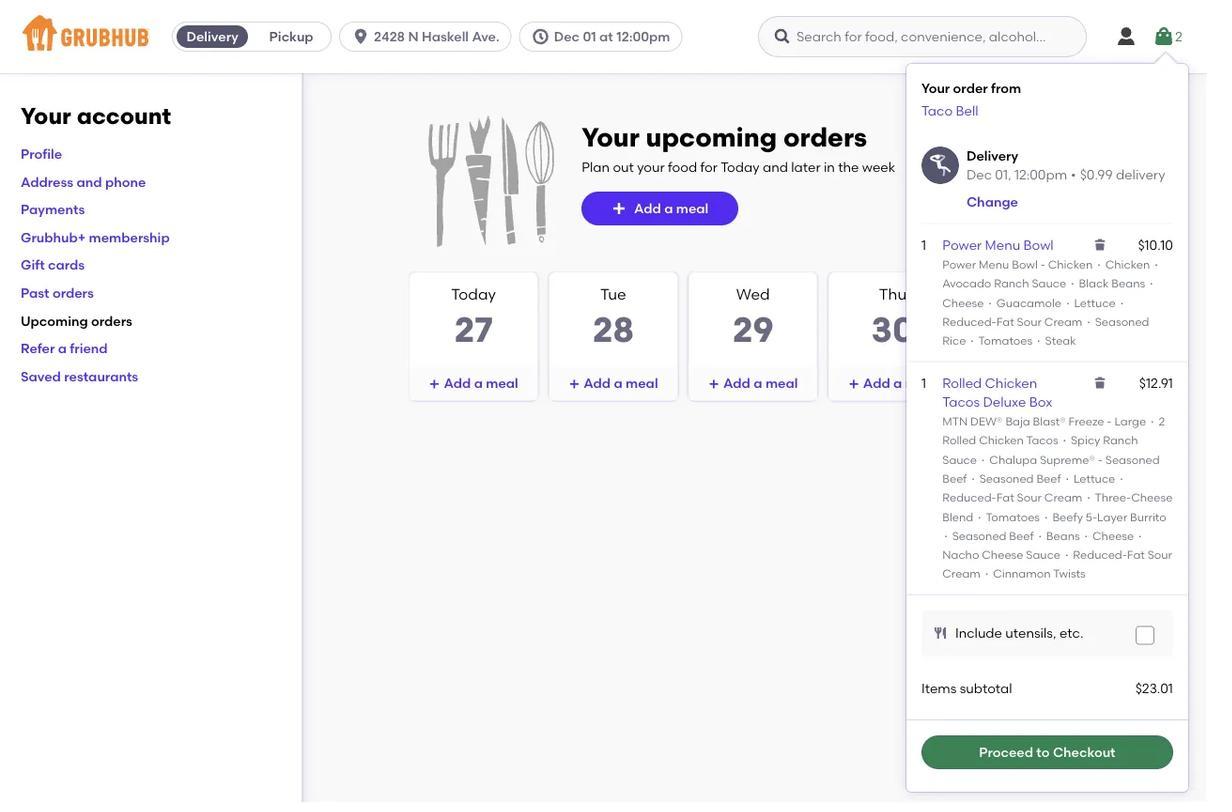 Task type: describe. For each thing, give the bounding box(es) containing it.
grubhub+
[[21, 229, 86, 245]]

in
[[824, 159, 835, 175]]

add a meal for 30
[[863, 375, 938, 391]]

large
[[1115, 415, 1147, 428]]

subtotal
[[960, 680, 1013, 696]]

spicy ranch sauce
[[943, 434, 1139, 467]]

change button
[[967, 193, 1019, 212]]

chalupa
[[990, 453, 1037, 467]]

chicken inside 2 rolled chicken tacos
[[979, 434, 1024, 447]]

cheese up cinnamon
[[982, 548, 1024, 562]]

svg image inside 2 button
[[1153, 25, 1176, 48]]

tue
[[601, 285, 627, 304]]

supreme®
[[1040, 453, 1096, 467]]

week
[[863, 159, 896, 175]]

lettuce inside ∙ seasoned beef ∙ lettuce ∙ reduced-fat sour cream
[[1074, 472, 1116, 486]]

power menu bowl link
[[943, 237, 1054, 253]]

thu
[[879, 285, 907, 304]]

cream inside power menu bowl - chicken ∙ chicken ∙ avocado ranch sauce ∙ black beans ∙ cheese ∙ guacamole ∙ lettuce ∙ reduced-fat sour cream
[[1045, 315, 1083, 329]]

svg image inside dec 01 at 12:00pm button
[[532, 27, 550, 46]]

power for power menu bowl
[[943, 237, 982, 253]]

seasoned inside ∙ seasoned beef ∙ lettuce ∙ reduced-fat sour cream
[[980, 472, 1034, 486]]

tooltip containing your order from
[[907, 53, 1189, 792]]

plan
[[582, 159, 610, 175]]

add a meal button for 29
[[689, 367, 817, 400]]

add a meal button down your on the top
[[582, 192, 739, 226]]

01,
[[995, 166, 1012, 182]]

28
[[593, 309, 634, 351]]

burrito
[[1131, 510, 1167, 524]]

freeze
[[1069, 415, 1105, 428]]

upcoming orders
[[21, 313, 132, 329]]

cheese down layer
[[1093, 529, 1134, 543]]

items subtotal
[[922, 680, 1013, 696]]

beef inside "chalupa supreme® - seasoned beef"
[[943, 472, 967, 486]]

and inside your upcoming orders plan out your food for today and later in the week
[[763, 159, 788, 175]]

blast®
[[1033, 415, 1066, 428]]

address and phone link
[[21, 174, 146, 190]]

5-
[[1086, 510, 1098, 524]]

profile link
[[21, 146, 62, 162]]

∙ seasoned beef ∙ lettuce ∙ reduced-fat sour cream
[[943, 472, 1126, 505]]

tacos inside rolled chicken tacos deluxe box
[[943, 394, 980, 410]]

27
[[454, 309, 493, 351]]

add a meal for 1
[[1003, 375, 1078, 391]]

add a meal for 28
[[584, 375, 658, 391]]

sour inside reduced-fat sour cream
[[1148, 548, 1173, 562]]

saved restaurants
[[21, 368, 138, 384]]

add for 1
[[1003, 375, 1030, 391]]

a down 'food' on the right of page
[[665, 201, 673, 216]]

order
[[953, 80, 988, 96]]

past
[[21, 285, 49, 301]]

2428 n haskell ave. button
[[339, 22, 519, 52]]

address and phone
[[21, 174, 146, 190]]

add a meal button for 1
[[969, 367, 1097, 400]]

menu for power menu bowl - chicken ∙ chicken ∙ avocado ranch sauce ∙ black beans ∙ cheese ∙ guacamole ∙ lettuce ∙ reduced-fat sour cream
[[979, 258, 1010, 271]]

svg image inside 2428 n haskell ave. button
[[352, 27, 370, 46]]

spicy
[[1071, 434, 1101, 447]]

2 button
[[1153, 20, 1183, 54]]

cinnamon
[[993, 567, 1051, 581]]

meal for 1
[[1045, 375, 1078, 391]]

tue 28
[[593, 285, 634, 351]]

refer
[[21, 341, 55, 357]]

2 for 2 rolled chicken tacos
[[1159, 415, 1165, 428]]

taco bell link
[[922, 103, 979, 118]]

lettuce inside power menu bowl - chicken ∙ chicken ∙ avocado ranch sauce ∙ black beans ∙ cheese ∙ guacamole ∙ lettuce ∙ reduced-fat sour cream
[[1074, 296, 1116, 310]]

blend
[[943, 510, 974, 524]]

your for order
[[922, 80, 950, 96]]

wed 29
[[733, 285, 774, 351]]

delivery for delivery dec 01, 12:00pm • $0.99 delivery
[[967, 147, 1019, 163]]

beans inside ∙ tomatoes ∙ beefy 5-layer burrito ∙ seasoned beef ∙ beans ∙ cheese ∙ nacho cheese sauce
[[1047, 529, 1080, 543]]

dew®
[[971, 415, 1003, 428]]

beef inside ∙ tomatoes ∙ beefy 5-layer burrito ∙ seasoned beef ∙ beans ∙ cheese ∙ nacho cheese sauce
[[1010, 529, 1034, 543]]

items
[[922, 680, 957, 696]]

today inside your upcoming orders plan out your food for today and later in the week
[[721, 159, 760, 175]]

wed
[[737, 285, 770, 304]]

checkout
[[1053, 745, 1116, 761]]

dec 01 at 12:00pm
[[554, 29, 670, 45]]

fat inside reduced-fat sour cream
[[1128, 548, 1145, 562]]

a for 29
[[754, 375, 763, 391]]

fat inside power menu bowl - chicken ∙ chicken ∙ avocado ranch sauce ∙ black beans ∙ cheese ∙ guacamole ∙ lettuce ∙ reduced-fat sour cream
[[997, 315, 1015, 329]]

meal for 28
[[626, 375, 658, 391]]

meal for 29
[[766, 375, 798, 391]]

12:00pm for 01,
[[1015, 166, 1068, 182]]

grubhub+ membership
[[21, 229, 170, 245]]

power for power menu bowl - chicken ∙ chicken ∙ avocado ranch sauce ∙ black beans ∙ cheese ∙ guacamole ∙ lettuce ∙ reduced-fat sour cream
[[943, 258, 977, 271]]

chicken down $10.10
[[1106, 258, 1150, 271]]

avocado
[[943, 277, 992, 290]]

refer a friend
[[21, 341, 108, 357]]

reduced- inside reduced-fat sour cream
[[1073, 548, 1128, 562]]

a right the refer
[[58, 341, 67, 357]]

include
[[956, 625, 1003, 641]]

rolled chicken tacos deluxe box
[[943, 375, 1053, 410]]

add a meal down 'food' on the right of page
[[634, 201, 709, 216]]

add a meal for 29
[[724, 375, 798, 391]]

your upcoming orders plan out your food for today and later in the week
[[582, 122, 896, 175]]

friend
[[70, 341, 108, 357]]

haskell
[[422, 29, 469, 45]]

taco
[[922, 103, 953, 118]]

upcoming
[[21, 313, 88, 329]]

pickup button
[[252, 22, 331, 52]]

upcoming orders link
[[21, 313, 132, 329]]

delivery
[[1116, 166, 1166, 182]]

meal down 'food' on the right of page
[[676, 201, 709, 216]]

seasoned inside ∙ tomatoes ∙ beefy 5-layer burrito ∙ seasoned beef ∙ beans ∙ cheese ∙ nacho cheese sauce
[[953, 529, 1007, 543]]

reduced- inside ∙ seasoned beef ∙ lettuce ∙ reduced-fat sour cream
[[943, 491, 997, 505]]

change
[[967, 194, 1019, 210]]

mtn
[[943, 415, 968, 428]]

etc.
[[1060, 625, 1084, 641]]

sour inside ∙ seasoned beef ∙ lettuce ∙ reduced-fat sour cream
[[1017, 491, 1042, 505]]

pickup
[[269, 29, 313, 45]]

cards
[[48, 257, 85, 273]]

rolled inside rolled chicken tacos deluxe box
[[943, 375, 982, 391]]

your order from taco bell
[[922, 80, 1022, 118]]

svg image for 1
[[988, 379, 1000, 390]]

deluxe
[[983, 394, 1026, 410]]

add a meal button for 28
[[550, 367, 677, 400]]

cream inside ∙ seasoned beef ∙ lettuce ∙ reduced-fat sour cream
[[1045, 491, 1083, 505]]

a for 1
[[1034, 375, 1042, 391]]

meal for 27
[[486, 375, 519, 391]]

for
[[701, 159, 718, 175]]

$23.01
[[1136, 680, 1174, 696]]

2428 n haskell ave.
[[374, 29, 500, 45]]

add down your on the top
[[634, 201, 661, 216]]

utensils,
[[1006, 625, 1057, 641]]

add a meal button for 30
[[829, 367, 957, 400]]

saved restaurants link
[[21, 368, 138, 384]]

ave.
[[472, 29, 500, 45]]

grubhub+ membership link
[[21, 229, 170, 245]]

add for 27
[[444, 375, 471, 391]]

add for 30
[[863, 375, 891, 391]]

reduced-fat sour cream
[[943, 548, 1173, 581]]

add a meal button for 27
[[410, 367, 538, 400]]

at
[[600, 29, 613, 45]]

nacho
[[943, 548, 980, 562]]



Task type: locate. For each thing, give the bounding box(es) containing it.
your for upcoming
[[582, 122, 640, 153]]

menu down change button
[[985, 237, 1021, 253]]

orders up friend
[[91, 313, 132, 329]]

orders inside your upcoming orders plan out your food for today and later in the week
[[784, 122, 867, 153]]

ranch up guacamole
[[994, 277, 1030, 290]]

menu inside power menu bowl - chicken ∙ chicken ∙ avocado ranch sauce ∙ black beans ∙ cheese ∙ guacamole ∙ lettuce ∙ reduced-fat sour cream
[[979, 258, 1010, 271]]

chicken up chalupa
[[979, 434, 1024, 447]]

add a meal up box
[[1003, 375, 1078, 391]]

sauce
[[1032, 277, 1067, 290], [943, 453, 977, 467], [1026, 548, 1061, 562]]

black
[[1079, 277, 1109, 290]]

1 horizontal spatial today
[[721, 159, 760, 175]]

gift cards link
[[21, 257, 85, 273]]

2 vertical spatial orders
[[91, 313, 132, 329]]

reduced- up rice
[[943, 315, 997, 329]]

cheese up burrito
[[1132, 491, 1173, 505]]

1 vertical spatial sour
[[1017, 491, 1042, 505]]

delivery inside button
[[186, 29, 238, 45]]

2 vertical spatial sauce
[[1026, 548, 1061, 562]]

orders
[[784, 122, 867, 153], [53, 285, 94, 301], [91, 313, 132, 329]]

add down '29'
[[724, 375, 751, 391]]

dec
[[554, 29, 580, 45], [967, 166, 992, 182]]

beans down beefy
[[1047, 529, 1080, 543]]

0 horizontal spatial today
[[451, 285, 496, 304]]

1 vertical spatial sauce
[[943, 453, 977, 467]]

1 vertical spatial menu
[[979, 258, 1010, 271]]

profile
[[21, 146, 62, 162]]

rolled
[[943, 375, 982, 391], [943, 434, 977, 447]]

a for 30
[[894, 375, 902, 391]]

1 vertical spatial power
[[943, 258, 977, 271]]

bowl for power menu bowl - chicken ∙ chicken ∙ avocado ranch sauce ∙ black beans ∙ cheese ∙ guacamole ∙ lettuce ∙ reduced-fat sour cream
[[1012, 258, 1038, 271]]

and
[[763, 159, 788, 175], [77, 174, 102, 190]]

12:00pm inside delivery dec 01, 12:00pm • $0.99 delivery
[[1015, 166, 1068, 182]]

delivery button
[[173, 22, 252, 52]]

out
[[613, 159, 634, 175]]

today
[[721, 159, 760, 175], [451, 285, 496, 304]]

beef up blend
[[943, 472, 967, 486]]

reduced-
[[943, 315, 997, 329], [943, 491, 997, 505], [1073, 548, 1128, 562]]

delivery
[[186, 29, 238, 45], [967, 147, 1019, 163]]

sour inside power menu bowl - chicken ∙ chicken ∙ avocado ranch sauce ∙ black beans ∙ cheese ∙ guacamole ∙ lettuce ∙ reduced-fat sour cream
[[1017, 315, 1042, 329]]

proceed
[[979, 745, 1034, 761]]

cheese inside three-cheese blend
[[1132, 491, 1173, 505]]

menu down power menu bowl link
[[979, 258, 1010, 271]]

rice
[[943, 334, 966, 348]]

fat
[[997, 315, 1015, 329], [997, 491, 1015, 505], [1128, 548, 1145, 562]]

seasoned inside seasoned rice
[[1095, 315, 1150, 329]]

12:00pm right at in the top of the page
[[617, 29, 670, 45]]

add a meal down 27
[[444, 375, 519, 391]]

1 horizontal spatial beans
[[1112, 277, 1146, 290]]

seasoned up nacho
[[953, 529, 1007, 543]]

0 horizontal spatial -
[[1041, 258, 1046, 271]]

1 horizontal spatial 2
[[1176, 29, 1183, 44]]

0 horizontal spatial tacos
[[943, 394, 980, 410]]

0 vertical spatial dec
[[554, 29, 580, 45]]

box
[[1030, 394, 1053, 410]]

a down 28
[[614, 375, 623, 391]]

- up fri
[[1041, 258, 1046, 271]]

- inside power menu bowl - chicken ∙ chicken ∙ avocado ranch sauce ∙ black beans ∙ cheese ∙ guacamole ∙ lettuce ∙ reduced-fat sour cream
[[1041, 258, 1046, 271]]

add down 30 on the top right of page
[[863, 375, 891, 391]]

beans right black
[[1112, 277, 1146, 290]]

12:00pm left • at the top of page
[[1015, 166, 1068, 182]]

2 rolled from the top
[[943, 434, 977, 447]]

chicken inside rolled chicken tacos deluxe box
[[985, 375, 1038, 391]]

1 vertical spatial 2
[[1159, 415, 1165, 428]]

reduced- up twists
[[1073, 548, 1128, 562]]

add a meal button up mtn dew® baja blast® freeze - large
[[969, 367, 1097, 400]]

0 vertical spatial fat
[[997, 315, 1015, 329]]

add a meal button down 27
[[410, 367, 538, 400]]

orders for upcoming orders
[[91, 313, 132, 329]]

12:00pm inside dec 01 at 12:00pm button
[[617, 29, 670, 45]]

bowl
[[1024, 237, 1054, 253], [1012, 258, 1038, 271]]

power inside power menu bowl - chicken ∙ chicken ∙ avocado ranch sauce ∙ black beans ∙ cheese ∙ guacamole ∙ lettuce ∙ reduced-fat sour cream
[[943, 258, 977, 271]]

add a meal down 28
[[584, 375, 658, 391]]

food
[[668, 159, 697, 175]]

orders for past orders
[[53, 285, 94, 301]]

1 vertical spatial -
[[1107, 415, 1112, 428]]

0 vertical spatial 2
[[1176, 29, 1183, 44]]

1 inside fri 1
[[1026, 309, 1040, 351]]

and left phone
[[77, 174, 102, 190]]

beans
[[1112, 277, 1146, 290], [1047, 529, 1080, 543]]

0 horizontal spatial beans
[[1047, 529, 1080, 543]]

your
[[637, 159, 665, 175]]

rolled up mtn
[[943, 375, 982, 391]]

2 vertical spatial -
[[1098, 453, 1103, 467]]

0 vertical spatial orders
[[784, 122, 867, 153]]

beef
[[943, 472, 967, 486], [1037, 472, 1061, 486], [1010, 529, 1034, 543]]

today 27
[[451, 285, 496, 351]]

1 horizontal spatial your
[[582, 122, 640, 153]]

chicken up deluxe
[[985, 375, 1038, 391]]

layer
[[1098, 510, 1128, 524]]

add a meal down 30 on the top right of page
[[863, 375, 938, 391]]

tomatoes inside ∙ tomatoes ∙ beefy 5-layer burrito ∙ seasoned beef ∙ beans ∙ cheese ∙ nacho cheese sauce
[[986, 510, 1040, 524]]

1 horizontal spatial beef
[[1010, 529, 1034, 543]]

and left later
[[763, 159, 788, 175]]

0 vertical spatial sauce
[[1032, 277, 1067, 290]]

1 horizontal spatial and
[[763, 159, 788, 175]]

sauce inside power menu bowl - chicken ∙ chicken ∙ avocado ranch sauce ∙ black beans ∙ cheese ∙ guacamole ∙ lettuce ∙ reduced-fat sour cream
[[1032, 277, 1067, 290]]

delivery up 01,
[[967, 147, 1019, 163]]

tomatoes for beefy
[[986, 510, 1040, 524]]

power menu bowl - chicken ∙ chicken ∙ avocado ranch sauce ∙ black beans ∙ cheese ∙ guacamole ∙ lettuce ∙ reduced-fat sour cream
[[943, 258, 1160, 329]]

- inside "chalupa supreme® - seasoned beef"
[[1098, 453, 1103, 467]]

tomatoes down guacamole
[[979, 334, 1033, 348]]

a for 27
[[474, 375, 483, 391]]

0 vertical spatial power
[[943, 237, 982, 253]]

0 vertical spatial delivery
[[186, 29, 238, 45]]

0 vertical spatial tacos
[[943, 394, 980, 410]]

0 horizontal spatial 2
[[1159, 415, 1165, 428]]

add down 27
[[444, 375, 471, 391]]

cream down nacho
[[943, 567, 981, 581]]

seasoned
[[1095, 315, 1150, 329], [1106, 453, 1160, 467], [980, 472, 1034, 486], [953, 529, 1007, 543]]

lettuce up three-
[[1074, 472, 1116, 486]]

gift
[[21, 257, 45, 273]]

sauce up guacamole
[[1032, 277, 1067, 290]]

cheese
[[943, 296, 984, 310], [1132, 491, 1173, 505], [1093, 529, 1134, 543], [982, 548, 1024, 562]]

steak
[[1045, 334, 1077, 348]]

n
[[408, 29, 419, 45]]

a down 27
[[474, 375, 483, 391]]

bowl for power menu bowl
[[1024, 237, 1054, 253]]

your up profile
[[21, 102, 71, 130]]

0 vertical spatial lettuce
[[1074, 296, 1116, 310]]

- left large
[[1107, 415, 1112, 428]]

saved
[[21, 368, 61, 384]]

add for 28
[[584, 375, 611, 391]]

0 vertical spatial reduced-
[[943, 315, 997, 329]]

seasoned down black
[[1095, 315, 1150, 329]]

add a meal button down 30 on the top right of page
[[829, 367, 957, 400]]

meal up box
[[1045, 375, 1078, 391]]

today right for
[[721, 159, 760, 175]]

tacos down mtn dew® baja blast® freeze - large
[[1027, 434, 1059, 447]]

- down spicy
[[1098, 453, 1103, 467]]

bowl inside power menu bowl - chicken ∙ chicken ∙ avocado ranch sauce ∙ black beans ∙ cheese ∙ guacamole ∙ lettuce ∙ reduced-fat sour cream
[[1012, 258, 1038, 271]]

2 inside button
[[1176, 29, 1183, 44]]

meal down '29'
[[766, 375, 798, 391]]

membership
[[89, 229, 170, 245]]

2 vertical spatial sour
[[1148, 548, 1173, 562]]

1 horizontal spatial -
[[1098, 453, 1103, 467]]

your up "taco"
[[922, 80, 950, 96]]

1 for rolled chicken tacos deluxe box
[[922, 375, 927, 391]]

fat up ∙ tomatoes ∙ steak
[[997, 315, 1015, 329]]

from
[[991, 80, 1022, 96]]

meal down 30 on the top right of page
[[906, 375, 938, 391]]

delivery icon image
[[922, 146, 959, 184]]

tooltip
[[907, 53, 1189, 792]]

dec inside button
[[554, 29, 580, 45]]

cream up steak
[[1045, 315, 1083, 329]]

chicken up black
[[1048, 258, 1093, 271]]

your inside your upcoming orders plan out your food for today and later in the week
[[582, 122, 640, 153]]

sour down guacamole
[[1017, 315, 1042, 329]]

fri
[[1024, 285, 1042, 304]]

menu for power menu bowl
[[985, 237, 1021, 253]]

your up out
[[582, 122, 640, 153]]

delivery left pickup button
[[186, 29, 238, 45]]

1 vertical spatial reduced-
[[943, 491, 997, 505]]

rolled down mtn
[[943, 434, 977, 447]]

1 horizontal spatial 12:00pm
[[1015, 166, 1068, 182]]

0 horizontal spatial dec
[[554, 29, 580, 45]]

1 vertical spatial ranch
[[1103, 434, 1139, 447]]

ranch
[[994, 277, 1030, 290], [1103, 434, 1139, 447]]

svg image
[[352, 27, 370, 46], [1093, 375, 1108, 390], [429, 379, 440, 390], [709, 379, 720, 390], [988, 379, 1000, 390]]

svg image
[[1115, 25, 1138, 48], [1153, 25, 1176, 48], [532, 27, 550, 46], [773, 27, 792, 46], [612, 201, 627, 216], [1093, 237, 1108, 252], [569, 379, 580, 390], [848, 379, 860, 390], [933, 626, 948, 641]]

seasoned down large
[[1106, 453, 1160, 467]]

1 vertical spatial tacos
[[1027, 434, 1059, 447]]

dec inside delivery dec 01, 12:00pm • $0.99 delivery
[[967, 166, 992, 182]]

1 vertical spatial dec
[[967, 166, 992, 182]]

baja
[[1006, 415, 1031, 428]]

0 vertical spatial rolled
[[943, 375, 982, 391]]

1 horizontal spatial dec
[[967, 166, 992, 182]]

1 vertical spatial delivery
[[967, 147, 1019, 163]]

chalupa supreme® - seasoned beef
[[943, 453, 1160, 486]]

cheese down avocado
[[943, 296, 984, 310]]

seasoned inside "chalupa supreme® - seasoned beef"
[[1106, 453, 1160, 467]]

fat down chalupa
[[997, 491, 1015, 505]]

tomatoes down ∙ seasoned beef ∙ lettuce ∙ reduced-fat sour cream
[[986, 510, 1040, 524]]

1 vertical spatial beans
[[1047, 529, 1080, 543]]

a up box
[[1034, 375, 1042, 391]]

delivery for delivery
[[186, 29, 238, 45]]

1 vertical spatial rolled
[[943, 434, 977, 447]]

fat down burrito
[[1128, 548, 1145, 562]]

add a meal for 27
[[444, 375, 519, 391]]

0 vertical spatial 1
[[922, 237, 927, 253]]

meal down 28
[[626, 375, 658, 391]]

svg image inside 'tooltip'
[[1093, 375, 1108, 390]]

sauce inside 'spicy ranch sauce'
[[943, 453, 977, 467]]

cream inside reduced-fat sour cream
[[943, 567, 981, 581]]

your account
[[21, 102, 171, 130]]

1 vertical spatial 12:00pm
[[1015, 166, 1068, 182]]

0 vertical spatial beans
[[1112, 277, 1146, 290]]

tacos up mtn
[[943, 394, 980, 410]]

Search for food, convenience, alcohol... search field
[[758, 16, 1087, 57]]

2 vertical spatial cream
[[943, 567, 981, 581]]

sour down burrito
[[1148, 548, 1173, 562]]

2 horizontal spatial -
[[1107, 415, 1112, 428]]

1 rolled from the top
[[943, 375, 982, 391]]

add down 28
[[584, 375, 611, 391]]

1 horizontal spatial tacos
[[1027, 434, 1059, 447]]

sauce up ∙ cinnamon twists on the bottom right
[[1026, 548, 1061, 562]]

beans inside power menu bowl - chicken ∙ chicken ∙ avocado ranch sauce ∙ black beans ∙ cheese ∙ guacamole ∙ lettuce ∙ reduced-fat sour cream
[[1112, 277, 1146, 290]]

a down 30 on the top right of page
[[894, 375, 902, 391]]

restaurants
[[64, 368, 138, 384]]

payments link
[[21, 201, 85, 217]]

0 horizontal spatial and
[[77, 174, 102, 190]]

thu 30
[[871, 285, 915, 351]]

svg image for 29
[[709, 379, 720, 390]]

sauce inside ∙ tomatoes ∙ beefy 5-layer burrito ∙ seasoned beef ∙ beans ∙ cheese ∙ nacho cheese sauce
[[1026, 548, 1061, 562]]

orders up in
[[784, 122, 867, 153]]

1 vertical spatial today
[[451, 285, 496, 304]]

0 vertical spatial ranch
[[994, 277, 1030, 290]]

past orders link
[[21, 285, 94, 301]]

$12.91
[[1140, 375, 1174, 391]]

mtn dew® baja blast® freeze - large
[[943, 415, 1147, 428]]

delivery inside delivery dec 01, 12:00pm • $0.99 delivery
[[967, 147, 1019, 163]]

1 vertical spatial bowl
[[1012, 258, 1038, 271]]

dec left 01
[[554, 29, 580, 45]]

main navigation navigation
[[0, 0, 1208, 73]]

0 horizontal spatial ranch
[[994, 277, 1030, 290]]

add a meal down '29'
[[724, 375, 798, 391]]

01
[[583, 29, 596, 45]]

lettuce
[[1074, 296, 1116, 310], [1074, 472, 1116, 486]]

2 vertical spatial reduced-
[[1073, 548, 1128, 562]]

2 horizontal spatial beef
[[1037, 472, 1061, 486]]

add for 29
[[724, 375, 751, 391]]

add a meal button down '29'
[[689, 367, 817, 400]]

2 vertical spatial fat
[[1128, 548, 1145, 562]]

add up deluxe
[[1003, 375, 1030, 391]]

1 power from the top
[[943, 237, 982, 253]]

0 vertical spatial sour
[[1017, 315, 1042, 329]]

2 for 2
[[1176, 29, 1183, 44]]

fat inside ∙ seasoned beef ∙ lettuce ∙ reduced-fat sour cream
[[997, 491, 1015, 505]]

add a meal button
[[582, 192, 739, 226], [410, 367, 538, 400], [550, 367, 677, 400], [689, 367, 817, 400], [829, 367, 957, 400], [969, 367, 1097, 400]]

∙ cinnamon twists
[[981, 567, 1086, 581]]

2 power from the top
[[943, 258, 977, 271]]

1 vertical spatial cream
[[1045, 491, 1083, 505]]

rolled chicken tacos deluxe box link
[[943, 375, 1053, 410]]

1 for power menu bowl
[[922, 237, 927, 253]]

sauce down mtn
[[943, 453, 977, 467]]

cheese inside power menu bowl - chicken ∙ chicken ∙ avocado ranch sauce ∙ black beans ∙ cheese ∙ guacamole ∙ lettuce ∙ reduced-fat sour cream
[[943, 296, 984, 310]]

lettuce down black
[[1074, 296, 1116, 310]]

ranch inside power menu bowl - chicken ∙ chicken ∙ avocado ranch sauce ∙ black beans ∙ cheese ∙ guacamole ∙ lettuce ∙ reduced-fat sour cream
[[994, 277, 1030, 290]]

1 horizontal spatial delivery
[[967, 147, 1019, 163]]

chicken
[[1048, 258, 1093, 271], [1106, 258, 1150, 271], [985, 375, 1038, 391], [979, 434, 1024, 447]]

meal for 30
[[906, 375, 938, 391]]

reduced- up blend
[[943, 491, 997, 505]]

add a meal button down 28
[[550, 367, 677, 400]]

0 vertical spatial cream
[[1045, 315, 1083, 329]]

beefy
[[1053, 510, 1083, 524]]

today up 27
[[451, 285, 496, 304]]

rolled inside 2 rolled chicken tacos
[[943, 434, 977, 447]]

0 vertical spatial menu
[[985, 237, 1021, 253]]

29
[[733, 309, 774, 351]]

proceed to checkout button
[[922, 736, 1174, 770]]

ranch inside 'spicy ranch sauce'
[[1103, 434, 1139, 447]]

beef inside ∙ seasoned beef ∙ lettuce ∙ reduced-fat sour cream
[[1037, 472, 1061, 486]]

sour down "chalupa supreme® - seasoned beef"
[[1017, 491, 1042, 505]]

1 vertical spatial lettuce
[[1074, 472, 1116, 486]]

0 vertical spatial tomatoes
[[979, 334, 1033, 348]]

12:00pm for at
[[617, 29, 670, 45]]

reduced- inside power menu bowl - chicken ∙ chicken ∙ avocado ranch sauce ∙ black beans ∙ cheese ∙ guacamole ∙ lettuce ∙ reduced-fat sour cream
[[943, 315, 997, 329]]

payments
[[21, 201, 85, 217]]

•
[[1071, 166, 1077, 182]]

beef up cinnamon
[[1010, 529, 1034, 543]]

account
[[77, 102, 171, 130]]

three-
[[1095, 491, 1132, 505]]

dec left 01,
[[967, 166, 992, 182]]

ranch down large
[[1103, 434, 1139, 447]]

0 vertical spatial bowl
[[1024, 237, 1054, 253]]

0 horizontal spatial delivery
[[186, 29, 238, 45]]

1 vertical spatial 1
[[1026, 309, 1040, 351]]

a for 28
[[614, 375, 623, 391]]

svg image for 27
[[429, 379, 440, 390]]

your inside your order from taco bell
[[922, 80, 950, 96]]

include utensils, etc.
[[956, 625, 1084, 641]]

0 vertical spatial 12:00pm
[[617, 29, 670, 45]]

a down '29'
[[754, 375, 763, 391]]

2 inside 2 rolled chicken tacos
[[1159, 415, 1165, 428]]

0 vertical spatial -
[[1041, 258, 1046, 271]]

phone
[[105, 174, 146, 190]]

cream up beefy
[[1045, 491, 1083, 505]]

later
[[791, 159, 821, 175]]

1 vertical spatial orders
[[53, 285, 94, 301]]

2 horizontal spatial your
[[922, 80, 950, 96]]

the
[[838, 159, 859, 175]]

1 horizontal spatial ranch
[[1103, 434, 1139, 447]]

0 horizontal spatial your
[[21, 102, 71, 130]]

seasoned down chalupa
[[980, 472, 1034, 486]]

0 vertical spatial today
[[721, 159, 760, 175]]

2 vertical spatial 1
[[922, 375, 927, 391]]

tomatoes for steak
[[979, 334, 1033, 348]]

1 vertical spatial fat
[[997, 491, 1015, 505]]

0 horizontal spatial beef
[[943, 472, 967, 486]]

your for account
[[21, 102, 71, 130]]

add a meal
[[634, 201, 709, 216], [444, 375, 519, 391], [584, 375, 658, 391], [724, 375, 798, 391], [863, 375, 938, 391], [1003, 375, 1078, 391]]

guacamole
[[997, 296, 1062, 310]]

gift cards
[[21, 257, 85, 273]]

1 vertical spatial tomatoes
[[986, 510, 1040, 524]]

beef down supreme®
[[1037, 472, 1061, 486]]

orders up upcoming orders
[[53, 285, 94, 301]]

fri 1
[[1024, 285, 1042, 351]]

tacos inside 2 rolled chicken tacos
[[1027, 434, 1059, 447]]

power menu bowl
[[943, 237, 1054, 253]]

0 horizontal spatial 12:00pm
[[617, 29, 670, 45]]

-
[[1041, 258, 1046, 271], [1107, 415, 1112, 428], [1098, 453, 1103, 467]]

meal down 27
[[486, 375, 519, 391]]



Task type: vqa. For each thing, say whether or not it's contained in the screenshot.
"Week"
yes



